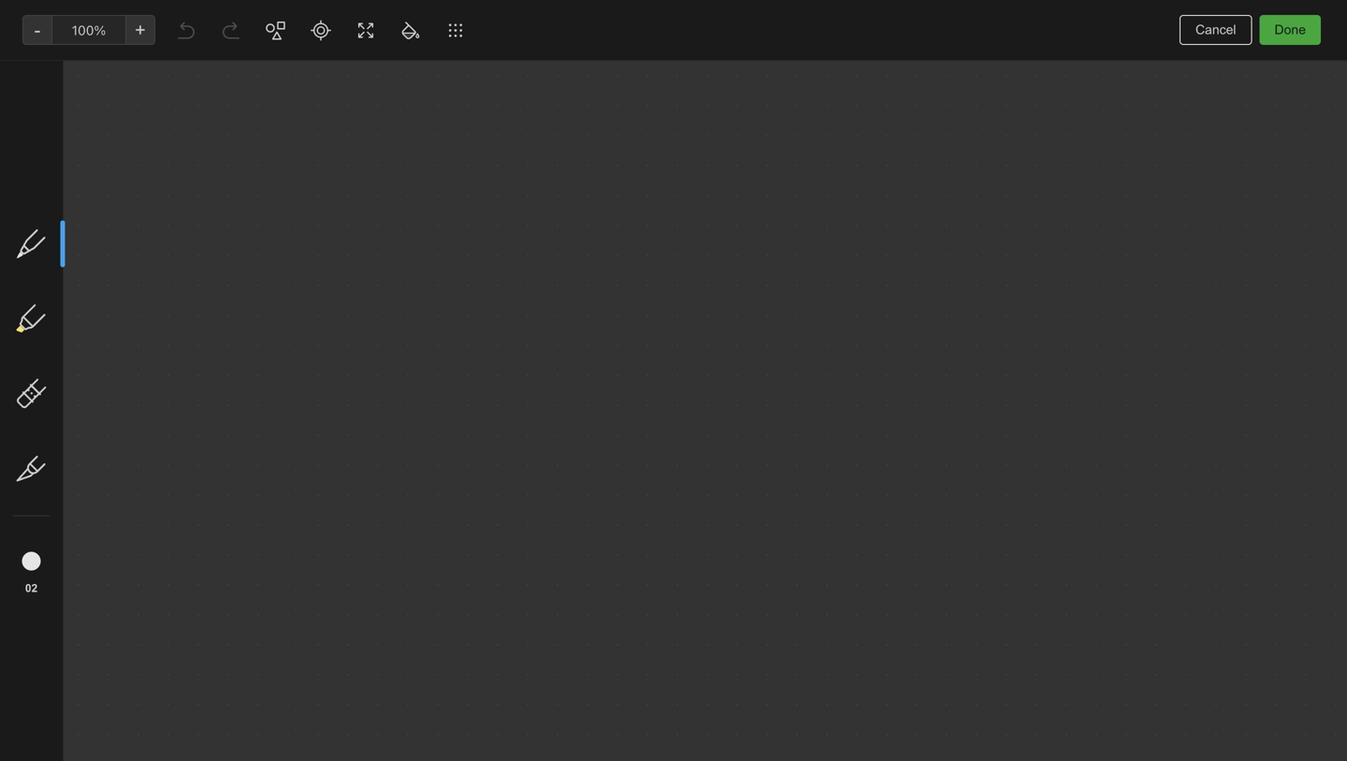 Task type: describe. For each thing, give the bounding box(es) containing it.
- up lunch
[[505, 175, 511, 190]]

laptop
[[457, 141, 495, 156]]

- left sign
[[499, 141, 505, 156]]

organize
[[421, 388, 475, 403]]

flower
[[255, 120, 296, 136]]

work
[[421, 191, 450, 207]]

Search text field
[[24, 54, 200, 88]]

morning inside morning task open laptop - sign in - check task - check emails - start work - go on lunch - meeting - end of day
[[421, 120, 473, 136]]

notes
[[259, 59, 292, 74]]

new button
[[11, 98, 213, 132]]

lunch
[[503, 191, 535, 207]]

0 vertical spatial 5
[[247, 59, 255, 74]]

start
[[514, 175, 544, 190]]

open
[[421, 141, 453, 156]]

share
[[1251, 15, 1287, 30]]

- left go
[[453, 191, 460, 207]]

home link
[[0, 147, 225, 177]]

morning inside things to do organize files - morning task
[[421, 405, 471, 420]]

day
[[421, 225, 442, 241]]

go
[[463, 191, 480, 207]]

1 vertical spatial task
[[486, 158, 514, 173]]

0 vertical spatial task
[[476, 120, 505, 136]]

note window element
[[0, 0, 1348, 761]]

in
[[421, 158, 431, 173]]

on
[[484, 191, 499, 207]]

trash
[[41, 356, 75, 372]]

morning task open laptop - sign in - check task - check emails - start work - go on lunch - meeting - end of day
[[421, 120, 545, 241]]

saving…
[[1285, 735, 1333, 749]]

things to do organize files - morning task
[[421, 367, 516, 420]]

0 vertical spatial dec 5
[[255, 421, 286, 434]]

add tag image
[[624, 731, 647, 754]]

notes for notes
[[265, 19, 316, 41]]

you
[[1199, 15, 1220, 29]]

notebooks
[[42, 255, 108, 271]]

home
[[41, 154, 77, 169]]

1 vertical spatial check
[[421, 175, 459, 190]]

thumbnail image for morning task open laptop - sign in - check task - check emails - start work - go on lunch - meeting - end of day
[[240, 239, 395, 341]]

- right in
[[435, 158, 441, 173]]

notes (
[[41, 184, 86, 199]]

1 horizontal spatial dec 5
[[421, 571, 452, 584]]

1 horizontal spatial 5
[[279, 421, 286, 434]]

tree containing home
[[0, 147, 225, 658]]

(
[[82, 185, 86, 199]]

do
[[483, 367, 499, 383]]



Task type: vqa. For each thing, say whether or not it's contained in the screenshot.
Apple
no



Task type: locate. For each thing, give the bounding box(es) containing it.
task up emails
[[486, 158, 514, 173]]

0 vertical spatial morning
[[421, 120, 473, 136]]

meeting
[[421, 208, 470, 224]]

notes left the (
[[41, 184, 77, 199]]

trash link
[[0, 349, 224, 379]]

emails
[[463, 175, 501, 190]]

morning
[[421, 120, 473, 136], [421, 405, 471, 420]]

shared with me
[[41, 315, 135, 330]]

tasks button
[[0, 207, 224, 237]]

task down 'files' at the left of the page
[[474, 405, 502, 420]]

1 vertical spatial dec
[[421, 571, 442, 584]]

add a reminder image
[[593, 731, 615, 754]]

-
[[499, 141, 505, 156], [435, 158, 441, 173], [518, 158, 524, 173], [505, 175, 511, 190], [453, 191, 460, 207], [539, 191, 545, 207], [473, 208, 479, 224], [510, 388, 516, 403]]

shared
[[41, 315, 84, 330]]

0 vertical spatial notes
[[265, 19, 316, 41]]

1 horizontal spatial dec
[[421, 571, 442, 584]]

expand notebooks image
[[5, 256, 20, 271]]

task
[[476, 120, 505, 136], [486, 158, 514, 173], [474, 405, 502, 420]]

upgrade image
[[72, 682, 95, 705]]

sharks!
[[255, 367, 302, 383]]

only
[[1170, 15, 1196, 29]]

1 vertical spatial notes
[[41, 184, 77, 199]]

share button
[[1235, 7, 1303, 37]]

Note Editor text field
[[0, 0, 1348, 761]]

thumbnail image
[[240, 239, 395, 341], [406, 276, 561, 341], [240, 495, 395, 597]]

0 horizontal spatial dec
[[255, 421, 275, 434]]

dec 5
[[255, 421, 286, 434], [421, 571, 452, 584]]

1 morning from the top
[[421, 120, 473, 136]]

1 vertical spatial dec 5
[[421, 571, 452, 584]]

morning up open on the top left of page
[[421, 120, 473, 136]]

2 vertical spatial 5
[[445, 571, 452, 584]]

task up laptop
[[476, 120, 505, 136]]

0 horizontal spatial dec 5
[[255, 421, 286, 434]]

tasks
[[41, 214, 75, 230]]

5
[[247, 59, 255, 74], [279, 421, 286, 434], [445, 571, 452, 584]]

only you
[[1170, 15, 1220, 29]]

sign
[[508, 141, 535, 156]]

2 horizontal spatial 5
[[445, 571, 452, 584]]

1 vertical spatial morning
[[421, 405, 471, 420]]

check up work
[[421, 175, 459, 190]]

to
[[467, 367, 480, 383]]

things
[[421, 367, 464, 383]]

1 horizontal spatial notes
[[265, 19, 316, 41]]

- down start
[[539, 191, 545, 207]]

2 vertical spatial task
[[474, 405, 502, 420]]

0 horizontal spatial 5
[[247, 59, 255, 74]]

- right 'files' at the left of the page
[[510, 388, 516, 403]]

flower button
[[240, 105, 395, 341]]

- down sign
[[518, 158, 524, 173]]

notes inside tree
[[41, 184, 77, 199]]

new
[[41, 107, 68, 123]]

thumbnail image for things to do organize files - morning task
[[240, 495, 395, 597]]

1 vertical spatial 5
[[279, 421, 286, 434]]

settings image
[[191, 15, 213, 37]]

with
[[88, 315, 113, 330]]

end
[[483, 208, 506, 224]]

of
[[510, 208, 522, 224]]

notes for notes (
[[41, 184, 77, 199]]

- down go
[[473, 208, 479, 224]]

notes
[[265, 19, 316, 41], [41, 184, 77, 199]]

tree
[[0, 147, 225, 658]]

check
[[445, 158, 483, 173], [421, 175, 459, 190]]

notebooks link
[[0, 248, 224, 278]]

0 vertical spatial dec
[[255, 421, 275, 434]]

2 morning from the top
[[421, 405, 471, 420]]

check down laptop
[[445, 158, 483, 173]]

tags button
[[0, 278, 224, 308]]

5 notes
[[247, 59, 292, 74]]

task inside things to do organize files - morning task
[[474, 405, 502, 420]]

notes up notes
[[265, 19, 316, 41]]

0 vertical spatial check
[[445, 158, 483, 173]]

0 horizontal spatial notes
[[41, 184, 77, 199]]

None search field
[[24, 54, 200, 88]]

dec
[[255, 421, 275, 434], [421, 571, 442, 584]]

morning down organize
[[421, 405, 471, 420]]

tags
[[42, 285, 71, 301]]

me
[[116, 315, 135, 330]]

- inside things to do organize files - morning task
[[510, 388, 516, 403]]

files
[[479, 388, 506, 403]]

shared with me link
[[0, 308, 224, 338]]



